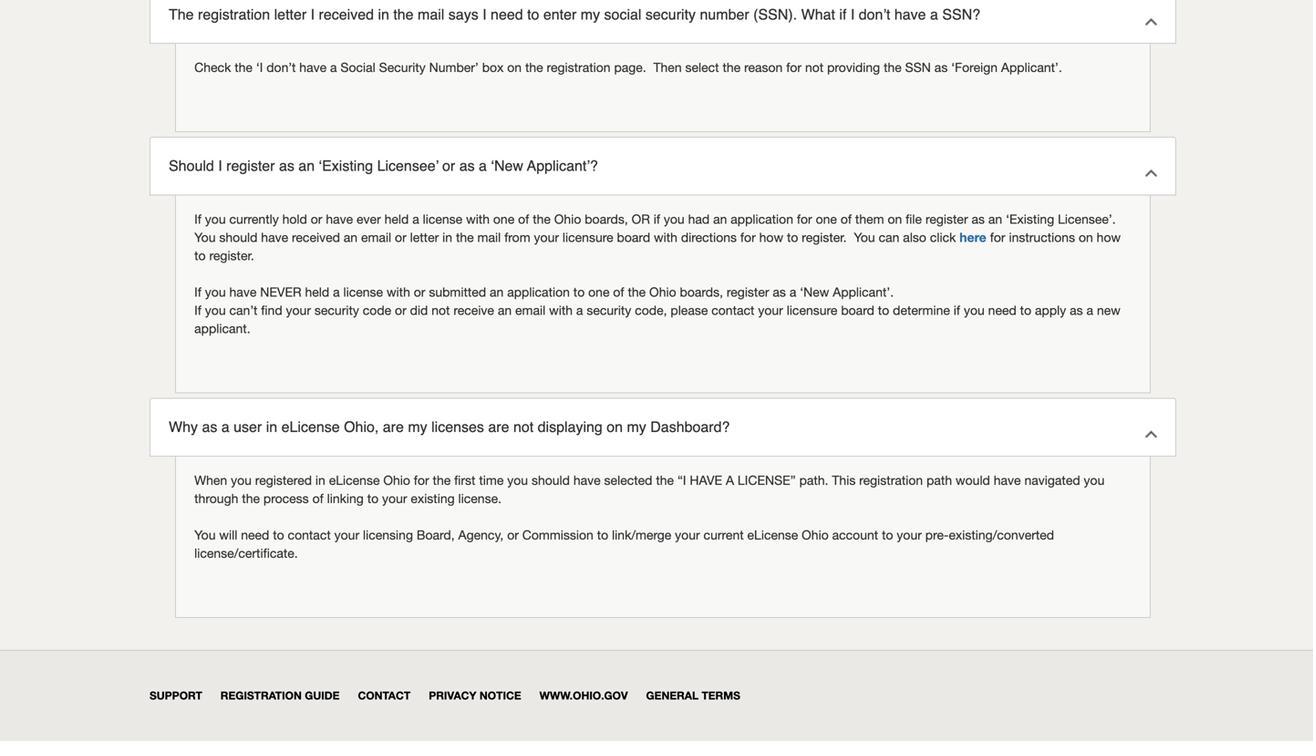 Task type: locate. For each thing, give the bounding box(es) containing it.
'existing inside if you currently hold or have ever held a license with one of the ohio boards, or if you had an application for one of them on file register as an 'existing licensee'. you should have received an email or letter in the mail from your licensure board with directions for how to register.  you can also click
[[1006, 212, 1055, 227]]

1 vertical spatial boards,
[[680, 285, 723, 300]]

1 vertical spatial licensure
[[787, 303, 838, 318]]

need left apply
[[989, 303, 1017, 318]]

elicense left ohio,
[[282, 419, 340, 436]]

ohio inside if you currently hold or have ever held a license with one of the ohio boards, or if you had an application for one of them on file register as an 'existing licensee'. you should have received an email or letter in the mail from your licensure board with directions for how to register.  you can also click
[[555, 212, 582, 227]]

or left "did" on the top
[[395, 303, 407, 318]]

elicense up linking
[[329, 473, 380, 488]]

0 horizontal spatial if
[[654, 212, 661, 227]]

an down ever
[[344, 230, 358, 245]]

1 vertical spatial not
[[432, 303, 450, 318]]

on left "file"
[[888, 212, 903, 227]]

www.ohio.gov link
[[540, 690, 628, 702]]

can
[[879, 230, 900, 245]]

in right registered
[[316, 473, 326, 488]]

1 horizontal spatial 'new
[[800, 285, 830, 300]]

for right here
[[991, 230, 1006, 245]]

if right what
[[840, 6, 847, 23]]

2 vertical spatial register
[[727, 285, 770, 300]]

navigated
[[1025, 473, 1081, 488]]

licensee'.
[[1058, 212, 1116, 227]]

the left from
[[456, 230, 474, 245]]

licensure inside if you currently hold or have ever held a license with one of the ohio boards, or if you had an application for one of them on file register as an 'existing licensee'. you should have received an email or letter in the mail from your licensure board with directions for how to register.  you can also click
[[563, 230, 614, 245]]

registration right the
[[198, 6, 270, 23]]

1 vertical spatial email
[[516, 303, 546, 318]]

says
[[449, 6, 479, 23]]

with
[[466, 212, 490, 227], [654, 230, 678, 245], [387, 285, 410, 300], [549, 303, 573, 318]]

for right 'directions'
[[741, 230, 756, 245]]

2 if from the top
[[194, 285, 202, 300]]

0 horizontal spatial license
[[344, 285, 383, 300]]

1 horizontal spatial security
[[587, 303, 632, 318]]

register
[[226, 158, 275, 174], [926, 212, 969, 227], [727, 285, 770, 300]]

board inside can't find your security code or did not receive an email with a security code, please contact your licensure board to determine if you need to apply as a new applicant.
[[842, 303, 875, 318]]

2 vertical spatial need
[[241, 528, 269, 543]]

if right or at the left
[[654, 212, 661, 227]]

'new
[[491, 158, 524, 174], [800, 285, 830, 300]]

0 vertical spatial licensure
[[563, 230, 614, 245]]

your
[[534, 230, 559, 245], [286, 303, 311, 318], [758, 303, 784, 318], [382, 491, 407, 506], [335, 528, 360, 543], [675, 528, 700, 543], [897, 528, 922, 543]]

the
[[394, 6, 414, 23], [235, 60, 253, 75], [525, 60, 543, 75], [723, 60, 741, 75], [884, 60, 902, 75], [533, 212, 551, 227], [456, 230, 474, 245], [628, 285, 646, 300], [433, 473, 451, 488], [656, 473, 674, 488], [242, 491, 260, 506]]

had
[[688, 212, 710, 227]]

for
[[787, 60, 802, 75], [797, 212, 813, 227], [741, 230, 756, 245], [991, 230, 1006, 245], [414, 473, 429, 488]]

in
[[378, 6, 389, 23], [443, 230, 453, 245], [266, 419, 278, 436], [316, 473, 326, 488]]

security
[[646, 6, 696, 23], [315, 303, 359, 318], [587, 303, 632, 318]]

licensure inside can't find your security code or did not receive an email with a security code, please contact your licensure board to determine if you need to apply as a new applicant.
[[787, 303, 838, 318]]

0 horizontal spatial licensure
[[563, 230, 614, 245]]

licensee'
[[377, 158, 439, 174]]

with up "did" on the top
[[387, 285, 410, 300]]

1 horizontal spatial applicant'.
[[1002, 60, 1063, 75]]

0 horizontal spatial board
[[617, 230, 651, 245]]

contact down process
[[288, 528, 331, 543]]

to left determine
[[878, 303, 890, 318]]

currently
[[229, 212, 279, 227]]

have
[[690, 473, 723, 488]]

1 horizontal spatial 'existing
[[1006, 212, 1055, 227]]

0 horizontal spatial don't
[[267, 60, 296, 75]]

the left 'i
[[235, 60, 253, 75]]

one left them
[[816, 212, 838, 227]]

2 horizontal spatial register
[[926, 212, 969, 227]]

0 horizontal spatial held
[[305, 285, 330, 300]]

2 vertical spatial elicense
[[748, 528, 799, 543]]

in up submitted
[[443, 230, 453, 245]]

account
[[833, 528, 879, 543]]

your left pre-
[[897, 528, 922, 543]]

you right time
[[507, 473, 528, 488]]

elicense inside you will need to contact your licensing board, agency, or commission to link/merge your current elicense ohio account to your pre-existing/converted license/certificate.
[[748, 528, 799, 543]]

have left selected on the left bottom
[[574, 473, 601, 488]]

1 vertical spatial applicant'.
[[833, 285, 894, 300]]

0 horizontal spatial 'new
[[491, 158, 524, 174]]

2 vertical spatial if
[[954, 303, 961, 318]]

2 how from the left
[[1097, 230, 1121, 245]]

received up the social
[[319, 6, 374, 23]]

email inside can't find your security code or did not receive an email with a security code, please contact your licensure board to determine if you need to apply as a new applicant.
[[516, 303, 546, 318]]

mail
[[418, 6, 445, 23], [478, 230, 501, 245]]

0 vertical spatial application
[[731, 212, 794, 227]]

1 if from the top
[[194, 212, 202, 227]]

register inside if you currently hold or have ever held a license with one of the ohio boards, or if you had an application for one of them on file register as an 'existing licensee'. you should have received an email or letter in the mail from your licensure board with directions for how to register.  you can also click
[[926, 212, 969, 227]]

registration
[[198, 6, 270, 23], [547, 60, 611, 75], [860, 473, 924, 488]]

with down if you have never held a license with or submitted an application to one of the ohio boards, register as a 'new applicant'.
[[549, 303, 573, 318]]

boards, left or at the left
[[585, 212, 628, 227]]

to right 'directions'
[[787, 230, 799, 245]]

on inside for instructions on how to register.
[[1079, 230, 1094, 245]]

when
[[194, 473, 227, 488]]

if up applicant.
[[194, 303, 202, 318]]

not inside can't find your security code or did not receive an email with a security code, please contact your licensure board to determine if you need to apply as a new applicant.
[[432, 303, 450, 318]]

mail left from
[[478, 230, 501, 245]]

you up the if you
[[205, 285, 226, 300]]

don't right 'i
[[267, 60, 296, 75]]

0 vertical spatial board
[[617, 230, 651, 245]]

are
[[383, 419, 404, 436], [488, 419, 510, 436]]

on right box
[[507, 60, 522, 75]]

license inside if you currently hold or have ever held a license with one of the ohio boards, or if you had an application for one of them on file register as an 'existing licensee'. you should have received an email or letter in the mail from your licensure board with directions for how to register.  you can also click
[[423, 212, 463, 227]]

3 if from the top
[[194, 303, 202, 318]]

for inside for instructions on how to register.
[[991, 230, 1006, 245]]

if for if you
[[194, 303, 202, 318]]

applicant'?
[[527, 158, 598, 174]]

1 horizontal spatial how
[[1097, 230, 1121, 245]]

boards,
[[585, 212, 628, 227], [680, 285, 723, 300]]

0 horizontal spatial not
[[432, 303, 450, 318]]

need
[[491, 6, 523, 23], [989, 303, 1017, 318], [241, 528, 269, 543]]

2 horizontal spatial if
[[954, 303, 961, 318]]

of up can't find your security code or did not receive an email with a security code, please contact your licensure board to determine if you need to apply as a new applicant.
[[613, 285, 625, 300]]

1 horizontal spatial register
[[727, 285, 770, 300]]

0 vertical spatial contact
[[712, 303, 755, 318]]

an up hold
[[299, 158, 315, 174]]

1 horizontal spatial letter
[[410, 230, 439, 245]]

to inside if you currently hold or have ever held a license with one of the ohio boards, or if you had an application for one of them on file register as an 'existing licensee'. you should have received an email or letter in the mail from your licensure board with directions for how to register.  you can also click
[[787, 230, 799, 245]]

ohio
[[555, 212, 582, 227], [650, 285, 677, 300], [384, 473, 410, 488], [802, 528, 829, 543]]

application inside if you currently hold or have ever held a license with one of the ohio boards, or if you had an application for one of them on file register as an 'existing licensee'. you should have received an email or letter in the mail from your licensure board with directions for how to register.  you can also click
[[731, 212, 794, 227]]

the up security at the top left
[[394, 6, 414, 23]]

privacy
[[429, 690, 477, 702]]

0 horizontal spatial mail
[[418, 6, 445, 23]]

not left providing
[[806, 60, 824, 75]]

a inside if you currently hold or have ever held a license with one of the ohio boards, or if you had an application for one of them on file register as an 'existing licensee'. you should have received an email or letter in the mail from your licensure board with directions for how to register.  you can also click
[[413, 212, 419, 227]]

1 horizontal spatial application
[[731, 212, 794, 227]]

through
[[194, 491, 238, 506]]

for up existing
[[414, 473, 429, 488]]

0 vertical spatial boards,
[[585, 212, 628, 227]]

register up currently
[[226, 158, 275, 174]]

1 horizontal spatial mail
[[478, 230, 501, 245]]

0 horizontal spatial need
[[241, 528, 269, 543]]

license"
[[738, 473, 796, 488]]

'existing up instructions
[[1006, 212, 1055, 227]]

new
[[1098, 303, 1121, 318]]

application
[[731, 212, 794, 227], [507, 285, 570, 300]]

should
[[169, 158, 214, 174]]

1 vertical spatial mail
[[478, 230, 501, 245]]

0 horizontal spatial contact
[[288, 528, 331, 543]]

0 horizontal spatial letter
[[274, 6, 307, 23]]

0 vertical spatial register
[[226, 158, 275, 174]]

1 vertical spatial contact
[[288, 528, 331, 543]]

an right receive
[[498, 303, 512, 318]]

received
[[319, 6, 374, 23], [292, 230, 340, 245]]

path
[[927, 473, 953, 488]]

registered
[[255, 473, 312, 488]]

letter
[[274, 6, 307, 23], [410, 230, 439, 245]]

'existing
[[319, 158, 373, 174], [1006, 212, 1055, 227]]

should i register as an 'existing licensee' or as a 'new applicant'?
[[169, 158, 598, 174]]

1 horizontal spatial board
[[842, 303, 875, 318]]

1 vertical spatial should
[[532, 473, 570, 488]]

email inside if you currently hold or have ever held a license with one of the ohio boards, or if you had an application for one of them on file register as an 'existing licensee'. you should have received an email or letter in the mail from your licensure board with directions for how to register.  you can also click
[[361, 230, 392, 245]]

an
[[299, 158, 315, 174], [714, 212, 728, 227], [989, 212, 1003, 227], [344, 230, 358, 245], [490, 285, 504, 300], [498, 303, 512, 318]]

have left the social
[[300, 60, 327, 75]]

0 vertical spatial email
[[361, 230, 392, 245]]

have right would
[[994, 473, 1021, 488]]

1 how from the left
[[760, 230, 784, 245]]

elicense inside the when you registered in elicense ohio for the first time you should have selected the "i have a license" path. this registration path would have navigated you through the process of linking to your existing license.
[[329, 473, 380, 488]]

1 vertical spatial don't
[[267, 60, 296, 75]]

have
[[895, 6, 927, 23], [300, 60, 327, 75], [326, 212, 353, 227], [261, 230, 288, 245], [229, 285, 257, 300], [574, 473, 601, 488], [994, 473, 1021, 488]]

your right from
[[534, 230, 559, 245]]

you left currently
[[205, 212, 226, 227]]

how down licensee'.
[[1097, 230, 1121, 245]]

register down 'directions'
[[727, 285, 770, 300]]

1 vertical spatial register
[[926, 212, 969, 227]]

1 horizontal spatial license
[[423, 212, 463, 227]]

0 horizontal spatial boards,
[[585, 212, 628, 227]]

or
[[632, 212, 650, 227]]

1 horizontal spatial are
[[488, 419, 510, 436]]

with inside can't find your security code or did not receive an email with a security code, please contact your licensure board to determine if you need to apply as a new applicant.
[[549, 303, 573, 318]]

1 are from the left
[[383, 419, 404, 436]]

you will need to contact your licensing board, agency, or commission to link/merge your current elicense ohio account to your pre-existing/converted license/certificate.
[[194, 528, 1055, 561]]

my left dashboard?
[[627, 419, 647, 436]]

the
[[169, 6, 194, 23]]

(ssn).
[[754, 6, 798, 23]]

or inside you will need to contact your licensing board, agency, or commission to link/merge your current elicense ohio account to your pre-existing/converted license/certificate.
[[507, 528, 519, 543]]

don't
[[859, 6, 891, 23], [267, 60, 296, 75]]

1 vertical spatial if
[[654, 212, 661, 227]]

1 horizontal spatial licensure
[[787, 303, 838, 318]]

not
[[806, 60, 824, 75], [432, 303, 450, 318], [514, 419, 534, 436]]

your up licensing
[[382, 491, 407, 506]]

'i
[[256, 60, 263, 75]]

one
[[493, 212, 515, 227], [816, 212, 838, 227], [589, 285, 610, 300]]

select
[[686, 60, 719, 75]]

1 vertical spatial if
[[194, 285, 202, 300]]

ohio down applicant'?
[[555, 212, 582, 227]]

the up existing
[[433, 473, 451, 488]]

board down or at the left
[[617, 230, 651, 245]]

if inside can't find your security code or did not receive an email with a security code, please contact your licensure board to determine if you need to apply as a new applicant.
[[954, 303, 961, 318]]

email down if you have never held a license with or submitted an application to one of the ohio boards, register as a 'new applicant'.
[[516, 303, 546, 318]]

the right box
[[525, 60, 543, 75]]

0 horizontal spatial are
[[383, 419, 404, 436]]

security left code,
[[587, 303, 632, 318]]

path.
[[800, 473, 829, 488]]

don't right what
[[859, 6, 891, 23]]

my right enter
[[581, 6, 600, 23]]

held right ever
[[385, 212, 409, 227]]

you right determine
[[964, 303, 985, 318]]

board,
[[417, 528, 455, 543]]

1 vertical spatial board
[[842, 303, 875, 318]]

2 horizontal spatial registration
[[860, 473, 924, 488]]

need inside you will need to contact your licensing board, agency, or commission to link/merge your current elicense ohio account to your pre-existing/converted license/certificate.
[[241, 528, 269, 543]]

boards, inside if you currently hold or have ever held a license with one of the ohio boards, or if you had an application for one of them on file register as an 'existing licensee'. you should have received an email or letter in the mail from your licensure board with directions for how to register.  you can also click
[[585, 212, 628, 227]]

2 horizontal spatial security
[[646, 6, 696, 23]]

1 vertical spatial received
[[292, 230, 340, 245]]

for inside the when you registered in elicense ohio for the first time you should have selected the "i have a license" path. this registration path would have navigated you through the process of linking to your existing license.
[[414, 473, 429, 488]]

apply
[[1036, 303, 1067, 318]]

1 horizontal spatial held
[[385, 212, 409, 227]]

2 horizontal spatial one
[[816, 212, 838, 227]]

1 vertical spatial letter
[[410, 230, 439, 245]]

board left determine
[[842, 303, 875, 318]]

to inside the when you registered in elicense ohio for the first time you should have selected the "i have a license" path. this registration path would have navigated you through the process of linking to your existing license.
[[367, 491, 379, 506]]

general
[[646, 690, 699, 702]]

1 horizontal spatial need
[[491, 6, 523, 23]]

if you currently hold or have ever held a license with one of the ohio boards, or if you had an application for one of them on file register as an 'existing licensee'. you should have received an email or letter in the mail from your licensure board with directions for how to register.  you can also click
[[194, 212, 1120, 245]]

1 vertical spatial need
[[989, 303, 1017, 318]]

2 vertical spatial not
[[514, 419, 534, 436]]

held right never at the top left of page
[[305, 285, 330, 300]]

in inside if you currently hold or have ever held a license with one of the ohio boards, or if you had an application for one of them on file register as an 'existing licensee'. you should have received an email or letter in the mail from your licensure board with directions for how to register.  you can also click
[[443, 230, 453, 245]]

1 horizontal spatial contact
[[712, 303, 755, 318]]

my left licenses
[[408, 419, 428, 436]]

to left 'register.'
[[194, 248, 206, 263]]

if inside if you currently hold or have ever held a license with one of the ohio boards, or if you had an application for one of them on file register as an 'existing licensee'. you should have received an email or letter in the mail from your licensure board with directions for how to register.  you can also click
[[194, 212, 202, 227]]

how right 'directions'
[[760, 230, 784, 245]]

elicense right current
[[748, 528, 799, 543]]

0 vertical spatial not
[[806, 60, 824, 75]]

then
[[654, 60, 682, 75]]

applicant'. down 'can' at the right top
[[833, 285, 894, 300]]

1 vertical spatial 'new
[[800, 285, 830, 300]]

when you registered in elicense ohio for the first time you should have selected the "i have a license" path. this registration path would have navigated you through the process of linking to your existing license.
[[194, 473, 1105, 506]]

if right determine
[[954, 303, 961, 318]]

0 horizontal spatial how
[[760, 230, 784, 245]]

2 horizontal spatial need
[[989, 303, 1017, 318]]

to up can't find your security code or did not receive an email with a security code, please contact your licensure board to determine if you need to apply as a new applicant.
[[574, 285, 585, 300]]

to left link/merge
[[597, 528, 609, 543]]

application down from
[[507, 285, 570, 300]]

licensing
[[363, 528, 413, 543]]

1 horizontal spatial one
[[589, 285, 610, 300]]

of inside the when you registered in elicense ohio for the first time you should have selected the "i have a license" path. this registration path would have navigated you through the process of linking to your existing license.
[[313, 491, 324, 506]]

0 horizontal spatial 'existing
[[319, 158, 373, 174]]

process
[[264, 491, 309, 506]]

1 horizontal spatial email
[[516, 303, 546, 318]]

you down them
[[854, 230, 876, 245]]

ohio up licensing
[[384, 473, 410, 488]]

to right account
[[882, 528, 894, 543]]

0 horizontal spatial email
[[361, 230, 392, 245]]

0 vertical spatial mail
[[418, 6, 445, 23]]

social
[[341, 60, 376, 75]]

my
[[581, 6, 600, 23], [408, 419, 428, 436], [627, 419, 647, 436]]

'existing up ever
[[319, 158, 373, 174]]

2 horizontal spatial not
[[806, 60, 824, 75]]

registration right this
[[860, 473, 924, 488]]

in right user
[[266, 419, 278, 436]]

on
[[507, 60, 522, 75], [888, 212, 903, 227], [1079, 230, 1094, 245], [607, 419, 623, 436]]

mail left says
[[418, 6, 445, 23]]

1 vertical spatial application
[[507, 285, 570, 300]]

1 horizontal spatial should
[[532, 473, 570, 488]]

0 vertical spatial if
[[840, 6, 847, 23]]

0 horizontal spatial registration
[[198, 6, 270, 23]]

applicant'.
[[1002, 60, 1063, 75], [833, 285, 894, 300]]

1 vertical spatial elicense
[[329, 473, 380, 488]]

if for if you have never held a license with or submitted an application to one of the ohio boards, register as a 'new applicant'.
[[194, 285, 202, 300]]

of left linking
[[313, 491, 324, 506]]

need up license/certificate.
[[241, 528, 269, 543]]

0 vertical spatial held
[[385, 212, 409, 227]]

contact
[[712, 303, 755, 318], [288, 528, 331, 543]]

1 vertical spatial registration
[[547, 60, 611, 75]]

'foreign
[[952, 60, 998, 75]]

0 horizontal spatial should
[[219, 230, 258, 245]]

contact link
[[358, 690, 411, 702]]

email down ever
[[361, 230, 392, 245]]

0 vertical spatial don't
[[859, 6, 891, 23]]

security
[[379, 60, 426, 75]]

ohio left account
[[802, 528, 829, 543]]

for right reason
[[787, 60, 802, 75]]

0 vertical spatial should
[[219, 230, 258, 245]]

as
[[935, 60, 948, 75], [279, 158, 295, 174], [460, 158, 475, 174], [972, 212, 985, 227], [773, 285, 786, 300], [1070, 303, 1084, 318], [202, 419, 217, 436]]



Task type: describe. For each thing, give the bounding box(es) containing it.
or down licensee'
[[395, 230, 407, 245]]

on right displaying
[[607, 419, 623, 436]]

the registration letter i received in the mail says i need to enter my social security number (ssn). what if i don't have a ssn?
[[169, 6, 981, 23]]

0 horizontal spatial my
[[408, 419, 428, 436]]

if inside if you currently hold or have ever held a license with one of the ohio boards, or if you had an application for one of them on file register as an 'existing licensee'. you should have received an email or letter in the mail from your licensure board with directions for how to register.  you can also click
[[654, 212, 661, 227]]

if you have never held a license with or submitted an application to one of the ohio boards, register as a 'new applicant'.
[[194, 285, 894, 300]]

2 horizontal spatial my
[[627, 419, 647, 436]]

0 horizontal spatial applicant'.
[[833, 285, 894, 300]]

1 horizontal spatial if
[[840, 6, 847, 23]]

you right navigated
[[1084, 473, 1105, 488]]

did
[[410, 303, 428, 318]]

privacy notice
[[429, 690, 522, 702]]

your inside if you currently hold or have ever held a license with one of the ohio boards, or if you had an application for one of them on file register as an 'existing licensee'. you should have received an email or letter in the mail from your licensure board with directions for how to register.  you can also click
[[534, 230, 559, 245]]

the left ""i"
[[656, 473, 674, 488]]

you right when
[[231, 473, 252, 488]]

or right hold
[[311, 212, 322, 227]]

terms
[[702, 690, 741, 702]]

directions
[[681, 230, 737, 245]]

as inside if you currently hold or have ever held a license with one of the ohio boards, or if you had an application for one of them on file register as an 'existing licensee'. you should have received an email or letter in the mail from your licensure board with directions for how to register.  you can also click
[[972, 212, 985, 227]]

them
[[856, 212, 885, 227]]

or inside can't find your security code or did not receive an email with a security code, please contact your licensure board to determine if you need to apply as a new applicant.
[[395, 303, 407, 318]]

your right "please" on the right top of page
[[758, 303, 784, 318]]

of up from
[[518, 212, 529, 227]]

0 vertical spatial 'new
[[491, 158, 524, 174]]

have left ssn?
[[895, 6, 927, 23]]

the left ssn
[[884, 60, 902, 75]]

from
[[505, 230, 531, 245]]

0 horizontal spatial application
[[507, 285, 570, 300]]

can't
[[229, 303, 258, 318]]

support link
[[150, 690, 202, 702]]

user
[[234, 419, 262, 436]]

guide
[[305, 690, 340, 702]]

on inside if you currently hold or have ever held a license with one of the ohio boards, or if you had an application for one of them on file register as an 'existing licensee'. you should have received an email or letter in the mail from your licensure board with directions for how to register.  you can also click
[[888, 212, 903, 227]]

general terms link
[[646, 690, 741, 702]]

why as a user in elicense ohio, are my licenses are not displaying on my dashboard?
[[169, 419, 730, 436]]

ohio,
[[344, 419, 379, 436]]

letter inside if you currently hold or have ever held a license with one of the ohio boards, or if you had an application for one of them on file register as an 'existing licensee'. you should have received an email or letter in the mail from your licensure board with directions for how to register.  you can also click
[[410, 230, 439, 245]]

also
[[904, 230, 927, 245]]

licenses
[[432, 419, 484, 436]]

check the 'i don't have a social security number' box on the registration page.  then select the reason for not providing the ssn as 'foreign applicant'.
[[194, 60, 1063, 75]]

for instructions on how to register.
[[194, 230, 1121, 263]]

ohio inside you will need to contact your licensing board, agency, or commission to link/merge your current elicense ohio account to your pre-existing/converted license/certificate.
[[802, 528, 829, 543]]

what
[[802, 6, 836, 23]]

ssn?
[[943, 6, 981, 23]]

can't find your security code or did not receive an email with a security code, please contact your licensure board to determine if you need to apply as a new applicant.
[[194, 303, 1121, 336]]

determine
[[893, 303, 951, 318]]

hold
[[282, 212, 307, 227]]

should inside the when you registered in elicense ohio for the first time you should have selected the "i have a license" path. this registration path would have navigated you through the process of linking to your existing license.
[[532, 473, 570, 488]]

link/merge
[[612, 528, 672, 543]]

register.
[[209, 248, 254, 263]]

displaying
[[538, 419, 603, 436]]

held inside if you currently hold or have ever held a license with one of the ohio boards, or if you had an application for one of them on file register as an 'existing licensee'. you should have received an email or letter in the mail from your licensure board with directions for how to register.  you can also click
[[385, 212, 409, 227]]

"i
[[678, 473, 687, 488]]

ssn
[[906, 60, 931, 75]]

with up submitted
[[466, 212, 490, 227]]

for left them
[[797, 212, 813, 227]]

this
[[832, 473, 856, 488]]

current
[[704, 528, 744, 543]]

social
[[604, 6, 642, 23]]

1 horizontal spatial not
[[514, 419, 534, 436]]

reason
[[745, 60, 783, 75]]

your down linking
[[335, 528, 360, 543]]

why
[[169, 419, 198, 436]]

you inside you will need to contact your licensing board, agency, or commission to link/merge your current elicense ohio account to your pre-existing/converted license/certificate.
[[194, 528, 216, 543]]

if for if you currently hold or have ever held a license with one of the ohio boards, or if you had an application for one of them on file register as an 'existing licensee'. you should have received an email or letter in the mail from your licensure board with directions for how to register.  you can also click
[[194, 212, 202, 227]]

check
[[194, 60, 231, 75]]

should inside if you currently hold or have ever held a license with one of the ohio boards, or if you had an application for one of them on file register as an 'existing licensee'. you should have received an email or letter in the mail from your licensure board with directions for how to register.  you can also click
[[219, 230, 258, 245]]

your inside the when you registered in elicense ohio for the first time you should have selected the "i have a license" path. this registration path would have navigated you through the process of linking to your existing license.
[[382, 491, 407, 506]]

1 vertical spatial held
[[305, 285, 330, 300]]

or up "did" on the top
[[414, 285, 426, 300]]

registration
[[221, 690, 302, 702]]

2 are from the left
[[488, 419, 510, 436]]

would
[[956, 473, 991, 488]]

to up license/certificate.
[[273, 528, 284, 543]]

you inside can't find your security code or did not receive an email with a security code, please contact your licensure board to determine if you need to apply as a new applicant.
[[964, 303, 985, 318]]

to inside for instructions on how to register.
[[194, 248, 206, 263]]

how inside for instructions on how to register.
[[1097, 230, 1121, 245]]

board inside if you currently hold or have ever held a license with one of the ohio boards, or if you had an application for one of them on file register as an 'existing licensee'. you should have received an email or letter in the mail from your licensure board with directions for how to register.  you can also click
[[617, 230, 651, 245]]

license/certificate.
[[194, 546, 298, 561]]

an inside can't find your security code or did not receive an email with a security code, please contact your licensure board to determine if you need to apply as a new applicant.
[[498, 303, 512, 318]]

pre-
[[926, 528, 949, 543]]

registration guide
[[221, 690, 340, 702]]

registration guide link
[[221, 690, 340, 702]]

instructions
[[1010, 230, 1076, 245]]

linking
[[327, 491, 364, 506]]

file
[[906, 212, 922, 227]]

0 vertical spatial 'existing
[[319, 158, 373, 174]]

receive
[[454, 303, 494, 318]]

time
[[479, 473, 504, 488]]

number
[[700, 6, 750, 23]]

need inside can't find your security code or did not receive an email with a security code, please contact your licensure board to determine if you need to apply as a new applicant.
[[989, 303, 1017, 318]]

if you
[[194, 303, 229, 318]]

0 vertical spatial letter
[[274, 6, 307, 23]]

number'
[[429, 60, 479, 75]]

contact
[[358, 690, 411, 702]]

1 horizontal spatial my
[[581, 6, 600, 23]]

0 vertical spatial elicense
[[282, 419, 340, 436]]

code,
[[635, 303, 667, 318]]

click
[[930, 230, 957, 245]]

you left had
[[664, 212, 685, 227]]

contact inside you will need to contact your licensing board, agency, or commission to link/merge your current elicense ohio account to your pre-existing/converted license/certificate.
[[288, 528, 331, 543]]

1 horizontal spatial registration
[[547, 60, 611, 75]]

in inside the when you registered in elicense ohio for the first time you should have selected the "i have a license" path. this registration path would have navigated you through the process of linking to your existing license.
[[316, 473, 326, 488]]

have up can't
[[229, 285, 257, 300]]

contact inside can't find your security code or did not receive an email with a security code, please contact your licensure board to determine if you need to apply as a new applicant.
[[712, 303, 755, 318]]

notice
[[480, 690, 522, 702]]

0 horizontal spatial register
[[226, 158, 275, 174]]

the right the through
[[242, 491, 260, 506]]

0 vertical spatial received
[[319, 6, 374, 23]]

you up 'register.'
[[194, 230, 216, 245]]

in up security at the top left
[[378, 6, 389, 23]]

enter
[[544, 6, 577, 23]]

ohio inside the when you registered in elicense ohio for the first time you should have selected the "i have a license" path. this registration path would have navigated you through the process of linking to your existing license.
[[384, 473, 410, 488]]

0 vertical spatial need
[[491, 6, 523, 23]]

0 horizontal spatial one
[[493, 212, 515, 227]]

never
[[260, 285, 302, 300]]

please
[[671, 303, 708, 318]]

mail inside if you currently hold or have ever held a license with one of the ohio boards, or if you had an application for one of them on file register as an 'existing licensee'. you should have received an email or letter in the mail from your licensure board with directions for how to register.  you can also click
[[478, 230, 501, 245]]

0 vertical spatial registration
[[198, 6, 270, 23]]

have left ever
[[326, 212, 353, 227]]

of left them
[[841, 212, 852, 227]]

submitted
[[429, 285, 486, 300]]

find
[[261, 303, 282, 318]]

an up receive
[[490, 285, 504, 300]]

with left 'directions'
[[654, 230, 678, 245]]

your down never at the top left of page
[[286, 303, 311, 318]]

applicant.
[[194, 321, 251, 336]]

to left enter
[[527, 6, 540, 23]]

commission
[[523, 528, 594, 543]]

registration inside the when you registered in elicense ohio for the first time you should have selected the "i have a license" path. this registration path would have navigated you through the process of linking to your existing license.
[[860, 473, 924, 488]]

or right licensee'
[[443, 158, 455, 174]]

to left apply
[[1021, 303, 1032, 318]]

selected
[[604, 473, 653, 488]]

existing
[[411, 491, 455, 506]]

an right "file"
[[989, 212, 1003, 227]]

code
[[363, 303, 392, 318]]

as inside can't find your security code or did not receive an email with a security code, please contact your licensure board to determine if you need to apply as a new applicant.
[[1070, 303, 1084, 318]]

general terms
[[646, 690, 741, 702]]

an right had
[[714, 212, 728, 227]]

box
[[482, 60, 504, 75]]

have down hold
[[261, 230, 288, 245]]

how inside if you currently hold or have ever held a license with one of the ohio boards, or if you had an application for one of them on file register as an 'existing licensee'. you should have received an email or letter in the mail from your licensure board with directions for how to register.  you can also click
[[760, 230, 784, 245]]

0 horizontal spatial security
[[315, 303, 359, 318]]

you up applicant.
[[205, 303, 226, 318]]

the right select
[[723, 60, 741, 75]]

existing/converted
[[949, 528, 1055, 543]]

0 vertical spatial applicant'.
[[1002, 60, 1063, 75]]

here link
[[960, 230, 987, 245]]

received inside if you currently hold or have ever held a license with one of the ohio boards, or if you had an application for one of them on file register as an 'existing licensee'. you should have received an email or letter in the mail from your licensure board with directions for how to register.  you can also click
[[292, 230, 340, 245]]

the up code,
[[628, 285, 646, 300]]

will
[[219, 528, 238, 543]]

your left current
[[675, 528, 700, 543]]

support
[[150, 690, 202, 702]]

dashboard?
[[651, 419, 730, 436]]

privacy notice link
[[429, 690, 522, 702]]

providing
[[828, 60, 881, 75]]

ohio up code,
[[650, 285, 677, 300]]

the down applicant'?
[[533, 212, 551, 227]]

first
[[454, 473, 476, 488]]



Task type: vqa. For each thing, say whether or not it's contained in the screenshot.
Therapy
no



